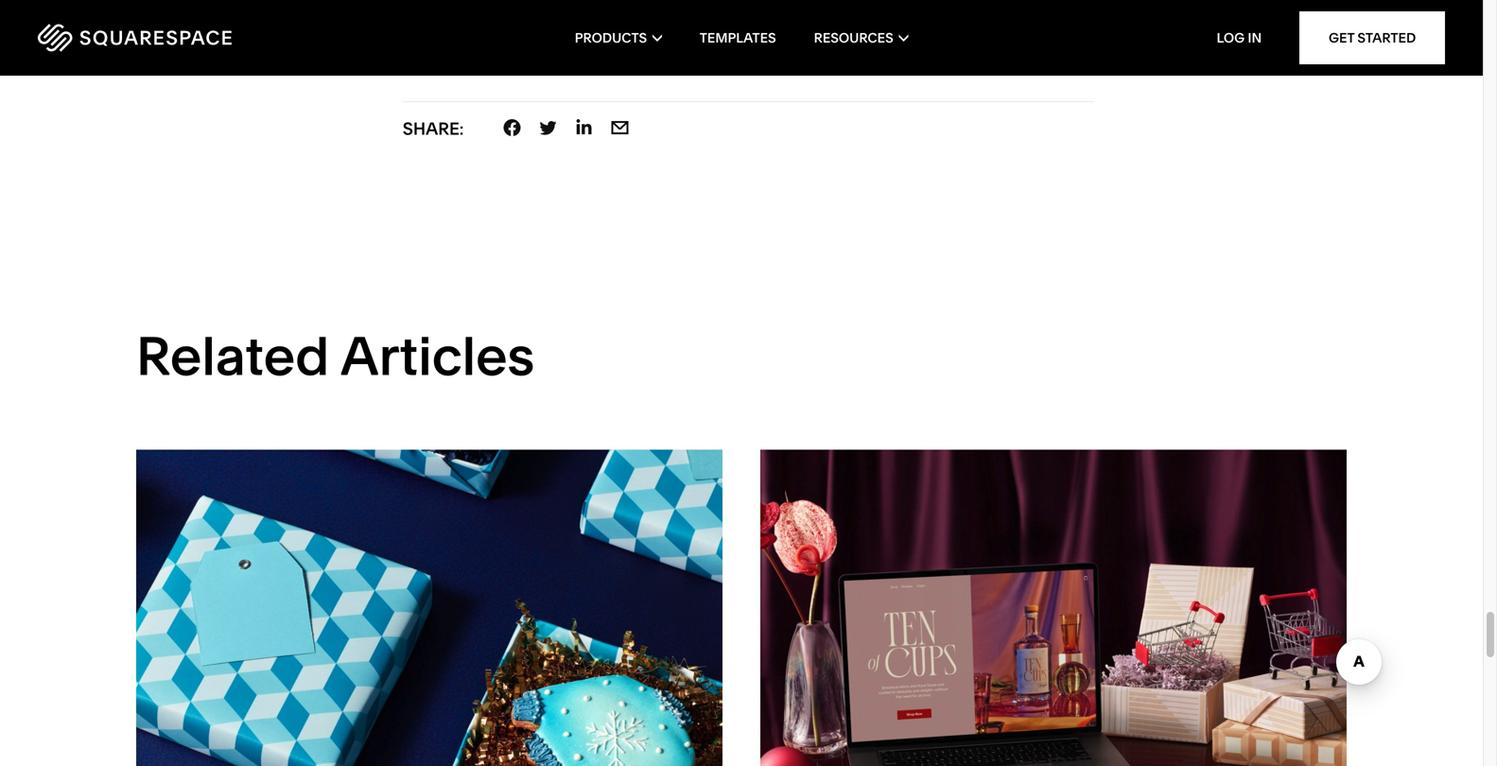 Task type: vqa. For each thing, say whether or not it's contained in the screenshot.
Staff related to Design
no



Task type: describe. For each thing, give the bounding box(es) containing it.
products
[[575, 30, 647, 46]]

log             in
[[1217, 30, 1263, 46]]

resources
[[814, 30, 894, 46]]

started
[[1358, 30, 1417, 46]]

log
[[1217, 30, 1245, 46]]

squarespace logo image
[[38, 24, 232, 52]]

get started
[[1330, 30, 1417, 46]]

squarespace logo link
[[38, 24, 319, 52]]

templates
[[700, 30, 777, 46]]

articles
[[341, 324, 535, 389]]



Task type: locate. For each thing, give the bounding box(es) containing it.
get
[[1330, 30, 1355, 46]]

log             in link
[[1217, 30, 1263, 46]]

related
[[136, 324, 329, 389]]

share:
[[403, 118, 464, 139]]

products button
[[575, 0, 662, 76]]

templates link
[[700, 0, 777, 76]]

in
[[1249, 30, 1263, 46]]

resources button
[[814, 0, 909, 76]]

related articles
[[136, 324, 535, 389]]

get started link
[[1300, 11, 1446, 64]]



